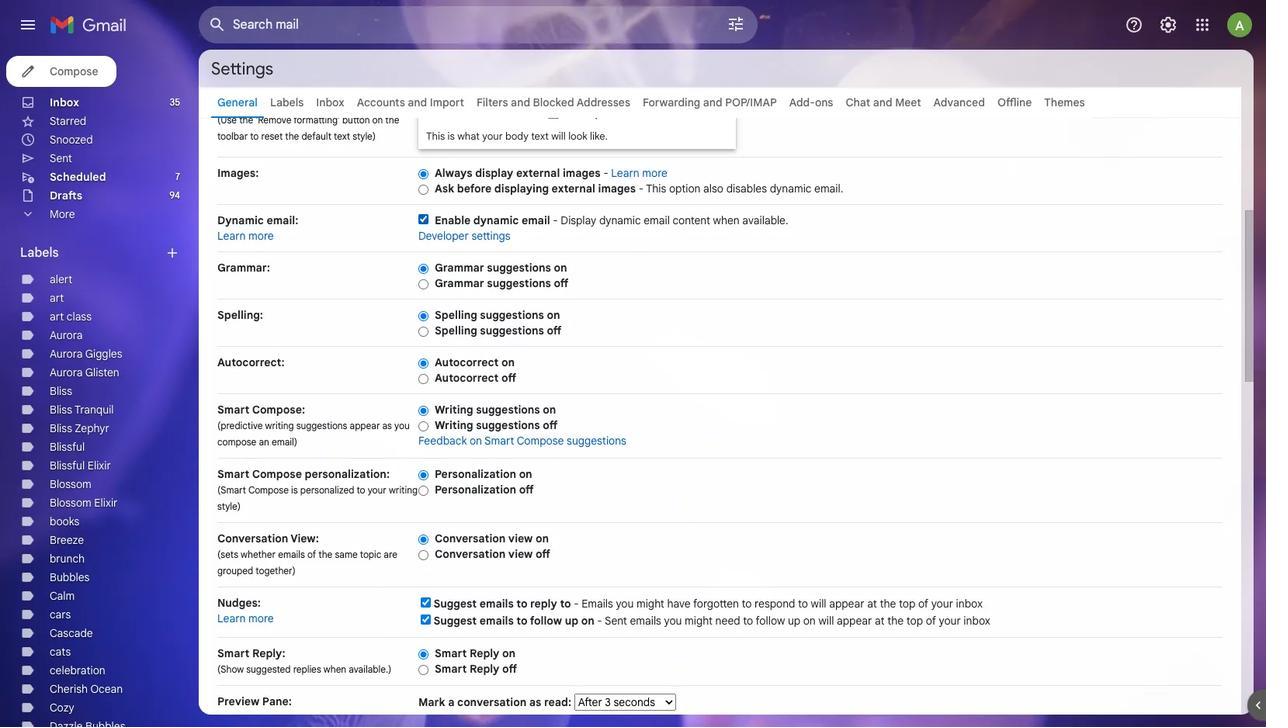 Task type: locate. For each thing, give the bounding box(es) containing it.
1 vertical spatial you
[[616, 597, 634, 611]]

0 vertical spatial elixir
[[88, 459, 111, 473]]

writing up feedback
[[435, 418, 473, 432]]

0 vertical spatial sent
[[50, 151, 72, 165]]

1 personalization from the top
[[435, 467, 516, 481]]

blossom elixir link
[[50, 496, 118, 510]]

1 vertical spatial reply
[[470, 662, 500, 676]]

suggestions inside smart compose: (predictive writing suggestions appear as you compose an email)
[[296, 420, 347, 432]]

might left have
[[637, 597, 664, 611]]

button
[[342, 114, 370, 126]]

also
[[703, 182, 724, 196]]

content
[[673, 213, 710, 227]]

offline
[[998, 95, 1032, 109]]

you down have
[[664, 614, 682, 628]]

1 reply from the top
[[470, 647, 500, 661]]

0 vertical spatial style)
[[353, 130, 376, 142]]

- left emails
[[574, 597, 579, 611]]

2 inbox from the left
[[316, 95, 344, 109]]

off up "writing suggestions on"
[[502, 371, 516, 385]]

suggestions for grammar suggestions on
[[487, 261, 551, 275]]

1 vertical spatial when
[[324, 664, 346, 675]]

2 grammar from the top
[[435, 276, 484, 290]]

aurora giggles link
[[50, 347, 122, 361]]

cars link
[[50, 608, 71, 622]]

1 vertical spatial grammar
[[435, 276, 484, 290]]

- left display
[[553, 213, 558, 227]]

1 vertical spatial writing
[[389, 484, 418, 496]]

formatting options toolbar
[[423, 98, 731, 127]]

1 vertical spatial spelling
[[435, 324, 477, 338]]

labels up 'remove at the top left of the page
[[270, 95, 304, 109]]

4 and from the left
[[873, 95, 892, 109]]

aurora down art class
[[50, 328, 83, 342]]

conversation down conversation view on
[[435, 547, 506, 561]]

2 blissful from the top
[[50, 459, 85, 473]]

smart inside smart compose: (predictive writing suggestions appear as you compose an email)
[[217, 403, 250, 417]]

suggestions for writing suggestions off
[[476, 418, 540, 432]]

1 vertical spatial suggest
[[434, 614, 477, 628]]

blissful
[[50, 440, 85, 454], [50, 459, 85, 473]]

blossom down 'blissful elixir'
[[50, 477, 91, 491]]

1 vertical spatial as
[[529, 696, 541, 710]]

conversation inside conversation view: (sets whether emails of the same topic are grouped together)
[[217, 532, 288, 546]]

1 vertical spatial learn more link
[[217, 229, 274, 243]]

to left reply
[[517, 597, 528, 611]]

1 horizontal spatial when
[[713, 213, 740, 227]]

1 horizontal spatial inbox
[[316, 95, 344, 109]]

view up conversation view off
[[508, 532, 533, 546]]

suggestions for spelling suggestions off
[[480, 324, 544, 338]]

'remove
[[256, 114, 291, 126]]

0 horizontal spatial inbox link
[[50, 95, 79, 109]]

None checkbox
[[418, 214, 429, 224]]

2 and from the left
[[511, 95, 530, 109]]

the
[[239, 114, 253, 126], [385, 114, 399, 126], [285, 130, 299, 142], [319, 549, 333, 561], [880, 597, 896, 611], [887, 614, 904, 628]]

Autocorrect on radio
[[418, 358, 429, 369]]

learn more link
[[611, 166, 668, 180], [217, 229, 274, 243], [217, 612, 274, 626]]

3 aurora from the top
[[50, 366, 83, 380]]

dynamic
[[770, 182, 812, 196], [473, 213, 519, 227], [599, 213, 641, 227]]

0 vertical spatial spelling
[[435, 308, 477, 322]]

bliss tranquil
[[50, 403, 114, 417]]

aurora up bliss link
[[50, 366, 83, 380]]

this left option
[[646, 182, 666, 196]]

before
[[457, 182, 492, 196]]

Writing suggestions off radio
[[418, 421, 429, 432]]

images down look
[[563, 166, 601, 180]]

learn down nudges:
[[217, 612, 246, 626]]

0 vertical spatial learn
[[611, 166, 640, 180]]

1 vertical spatial this
[[646, 182, 666, 196]]

you for as
[[394, 420, 410, 432]]

0 vertical spatial when
[[713, 213, 740, 227]]

bliss down bliss link
[[50, 403, 72, 417]]

1 vertical spatial bliss
[[50, 403, 72, 417]]

labels inside navigation
[[20, 245, 59, 261]]

0 horizontal spatial style)
[[217, 501, 241, 512]]

Personalization off radio
[[418, 485, 429, 497]]

2 spelling from the top
[[435, 324, 477, 338]]

images up enable dynamic email - display dynamic email content when available. developer settings
[[598, 182, 636, 196]]

0 horizontal spatial as
[[382, 420, 392, 432]]

0 horizontal spatial up
[[565, 614, 578, 628]]

compose inside "button"
[[50, 64, 98, 78]]

an
[[259, 436, 269, 448]]

2 art from the top
[[50, 310, 64, 324]]

aurora for aurora glisten
[[50, 366, 83, 380]]

0 horizontal spatial sent
[[50, 151, 72, 165]]

1 vertical spatial might
[[685, 614, 713, 628]]

- up ask before displaying external images - this option also disables dynamic email.
[[603, 166, 608, 180]]

1 suggest from the top
[[434, 597, 477, 611]]

external up displaying
[[516, 166, 560, 180]]

1 horizontal spatial dynamic
[[599, 213, 641, 227]]

email.
[[814, 182, 843, 196]]

and for filters
[[511, 95, 530, 109]]

1 vertical spatial labels
[[20, 245, 59, 261]]

this down sans
[[426, 130, 445, 143]]

to inside smart compose personalization: (smart compose is personalized to your writing style)
[[357, 484, 365, 496]]

suggest for suggest emails to reply to - emails you might have forgotten to respond to will appear at the top of your inbox
[[434, 597, 477, 611]]

1 horizontal spatial follow
[[756, 614, 785, 628]]

3 and from the left
[[703, 95, 723, 109]]

0 horizontal spatial when
[[324, 664, 346, 675]]

and right filters
[[511, 95, 530, 109]]

learn down dynamic
[[217, 229, 246, 243]]

compose right (smart
[[248, 484, 289, 496]]

autocorrect up autocorrect off
[[435, 356, 499, 370]]

as inside smart compose: (predictive writing suggestions appear as you compose an email)
[[382, 420, 392, 432]]

0 vertical spatial bliss
[[50, 384, 72, 398]]

blissful down blissful link
[[50, 459, 85, 473]]

autocorrect down autocorrect on
[[435, 371, 499, 385]]

view
[[508, 532, 533, 546], [508, 547, 533, 561]]

images:
[[217, 166, 259, 180]]

conversation for conversation view off
[[435, 547, 506, 561]]

inbox link up 'formatting'' in the top left of the page
[[316, 95, 344, 109]]

1 vertical spatial view
[[508, 547, 533, 561]]

0 vertical spatial will
[[551, 130, 566, 143]]

class
[[67, 310, 92, 324]]

follow down respond
[[756, 614, 785, 628]]

0 vertical spatial as
[[382, 420, 392, 432]]

smart up (show
[[217, 647, 250, 661]]

to left reset
[[250, 130, 259, 142]]

learn more link down nudges:
[[217, 612, 274, 626]]

cherish ocean link
[[50, 682, 123, 696]]

learn more link down dynamic
[[217, 229, 274, 243]]

off up reply
[[536, 547, 550, 561]]

0 vertical spatial top
[[899, 597, 916, 611]]

1 autocorrect from the top
[[435, 356, 499, 370]]

smart for smart reply off
[[435, 662, 467, 676]]

grammar
[[435, 261, 484, 275], [435, 276, 484, 290]]

0 horizontal spatial writing
[[265, 420, 294, 432]]

writing down compose:
[[265, 420, 294, 432]]

learn inside dynamic email: learn more
[[217, 229, 246, 243]]

style) down button
[[353, 130, 376, 142]]

1 vertical spatial aurora
[[50, 347, 83, 361]]

1 art from the top
[[50, 291, 64, 305]]

as left writing suggestions off option on the bottom
[[382, 420, 392, 432]]

1 vertical spatial blossom
[[50, 496, 91, 510]]

sans serif option
[[426, 105, 489, 121]]

always display external images - learn more
[[435, 166, 668, 180]]

1 horizontal spatial as
[[529, 696, 541, 710]]

emails down suggest emails to reply to - emails you might have forgotten to respond to will appear at the top of your inbox
[[630, 614, 661, 628]]

0 vertical spatial blossom
[[50, 477, 91, 491]]

bliss up blissful link
[[50, 422, 72, 436]]

0 vertical spatial writing
[[435, 403, 473, 417]]

1 vertical spatial external
[[552, 182, 595, 196]]

when right replies
[[324, 664, 346, 675]]

drafts
[[50, 189, 82, 203]]

1 writing from the top
[[435, 403, 473, 417]]

0 vertical spatial labels
[[270, 95, 304, 109]]

smart up (smart
[[217, 467, 250, 481]]

1 vertical spatial top
[[907, 614, 923, 628]]

2 autocorrect from the top
[[435, 371, 499, 385]]

smart right smart reply off option
[[435, 662, 467, 676]]

1 view from the top
[[508, 532, 533, 546]]

style)
[[353, 130, 376, 142], [217, 501, 241, 512]]

art down art link
[[50, 310, 64, 324]]

0 horizontal spatial you
[[394, 420, 410, 432]]

2 view from the top
[[508, 547, 533, 561]]

bliss up bliss tranquil
[[50, 384, 72, 398]]

ask
[[435, 182, 454, 196]]

gmail image
[[50, 9, 134, 40]]

smart for smart compose personalization: (smart compose is personalized to your writing style)
[[217, 467, 250, 481]]

0 vertical spatial view
[[508, 532, 533, 546]]

(sets
[[217, 549, 238, 561]]

sent link
[[50, 151, 72, 165]]

labels navigation
[[0, 50, 199, 727]]

0 vertical spatial might
[[637, 597, 664, 611]]

1 bliss from the top
[[50, 384, 72, 398]]

general
[[217, 95, 258, 109]]

sent down snoozed link
[[50, 151, 72, 165]]

spelling suggestions on
[[435, 308, 560, 322]]

blossom down blossom link
[[50, 496, 91, 510]]

None search field
[[199, 6, 758, 43]]

appear inside smart compose: (predictive writing suggestions appear as you compose an email)
[[350, 420, 380, 432]]

to down personalization:
[[357, 484, 365, 496]]

1 and from the left
[[408, 95, 427, 109]]

35
[[170, 96, 180, 108]]

view for off
[[508, 547, 533, 561]]

2 writing from the top
[[435, 418, 473, 432]]

2 vertical spatial learn
[[217, 612, 246, 626]]

meet
[[895, 95, 921, 109]]

inbox up starred 'link'
[[50, 95, 79, 109]]

compose down gmail image
[[50, 64, 98, 78]]

sent down emails
[[605, 614, 627, 628]]

1 horizontal spatial this
[[646, 182, 666, 196]]

3 bliss from the top
[[50, 422, 72, 436]]

as
[[382, 420, 392, 432], [529, 696, 541, 710]]

2 suggest from the top
[[434, 614, 477, 628]]

autocorrect on
[[435, 356, 515, 370]]

smart for smart reply: (show suggested replies when available.)
[[217, 647, 250, 661]]

as left the read:
[[529, 696, 541, 710]]

0 vertical spatial images
[[563, 166, 601, 180]]

0 horizontal spatial follow
[[530, 614, 562, 628]]

email left content at the top of page
[[644, 213, 670, 227]]

1 horizontal spatial up
[[788, 614, 801, 628]]

more down nudges:
[[249, 612, 274, 626]]

developer
[[418, 229, 469, 243]]

1 vertical spatial elixir
[[94, 496, 118, 510]]

1 vertical spatial is
[[291, 484, 298, 496]]

email
[[522, 213, 550, 227], [644, 213, 670, 227]]

0 horizontal spatial is
[[291, 484, 298, 496]]

ons
[[815, 95, 833, 109]]

suggest for suggest emails to follow up on - sent emails you might need to follow up on will appear at the top of your inbox
[[434, 614, 477, 628]]

0 vertical spatial writing
[[265, 420, 294, 432]]

books
[[50, 515, 80, 529]]

and left sans
[[408, 95, 427, 109]]

2 bliss from the top
[[50, 403, 72, 417]]

0 horizontal spatial text
[[334, 130, 350, 142]]

autocorrect for autocorrect on
[[435, 356, 499, 370]]

1 horizontal spatial inbox link
[[316, 95, 344, 109]]

1 vertical spatial personalization
[[435, 483, 516, 497]]

you for emails
[[616, 597, 634, 611]]

spelling right spelling suggestions off radio
[[435, 324, 477, 338]]

Spelling suggestions on radio
[[418, 310, 429, 322]]

art
[[50, 291, 64, 305], [50, 310, 64, 324]]

2 horizontal spatial you
[[664, 614, 682, 628]]

when inside smart reply: (show suggested replies when available.)
[[324, 664, 346, 675]]

autocorrect for autocorrect off
[[435, 371, 499, 385]]

alert link
[[50, 272, 72, 286]]

1 horizontal spatial email
[[644, 213, 670, 227]]

drafts link
[[50, 189, 82, 203]]

sent
[[50, 151, 72, 165], [605, 614, 627, 628]]

will
[[551, 130, 566, 143], [811, 597, 826, 611], [819, 614, 834, 628]]

0 horizontal spatial inbox
[[50, 95, 79, 109]]

labels up alert
[[20, 245, 59, 261]]

1 vertical spatial autocorrect
[[435, 371, 499, 385]]

labels for labels link at the left top
[[270, 95, 304, 109]]

off for writing suggestions on
[[543, 418, 558, 432]]

0 vertical spatial suggest
[[434, 597, 477, 611]]

94
[[169, 189, 180, 201]]

inbox up 'formatting'' in the top left of the page
[[316, 95, 344, 109]]

1 inbox from the left
[[50, 95, 79, 109]]

nudges: learn more
[[217, 596, 274, 626]]

blissful down bliss zephyr
[[50, 440, 85, 454]]

when down also
[[713, 213, 740, 227]]

the inside conversation view: (sets whether emails of the same topic are grouped together)
[[319, 549, 333, 561]]

suggest emails to reply to - emails you might have forgotten to respond to will appear at the top of your inbox
[[434, 597, 983, 611]]

themes
[[1044, 95, 1085, 109]]

chat
[[846, 95, 870, 109]]

compose
[[217, 436, 256, 448]]

1 blossom from the top
[[50, 477, 91, 491]]

1 aurora from the top
[[50, 328, 83, 342]]

labels
[[270, 95, 304, 109], [20, 245, 59, 261]]

2 reply from the top
[[470, 662, 500, 676]]

compose button
[[6, 56, 117, 87]]

brunch
[[50, 552, 85, 566]]

reply
[[470, 647, 500, 661], [470, 662, 500, 676]]

0 horizontal spatial email
[[522, 213, 550, 227]]

might down suggest emails to reply to - emails you might have forgotten to respond to will appear at the top of your inbox
[[685, 614, 713, 628]]

smart inside smart reply: (show suggested replies when available.)
[[217, 647, 250, 661]]

0 vertical spatial personalization
[[435, 467, 516, 481]]

smart reply off
[[435, 662, 517, 676]]

brunch link
[[50, 552, 85, 566]]

reply down smart reply on
[[470, 662, 500, 676]]

view for on
[[508, 532, 533, 546]]

follow
[[530, 614, 562, 628], [756, 614, 785, 628]]

1 grammar from the top
[[435, 261, 484, 275]]

reply up smart reply off
[[470, 647, 500, 661]]

pop/imap
[[725, 95, 777, 109]]

2 vertical spatial aurora
[[50, 366, 83, 380]]

need
[[715, 614, 740, 628]]

and for forwarding
[[703, 95, 723, 109]]

0 vertical spatial autocorrect
[[435, 356, 499, 370]]

personalization up personalization off
[[435, 467, 516, 481]]

0 vertical spatial art
[[50, 291, 64, 305]]

text right body
[[531, 130, 549, 143]]

you left writing suggestions off option on the bottom
[[394, 420, 410, 432]]

writing for writing suggestions off
[[435, 418, 473, 432]]

off up feedback on smart compose suggestions link
[[543, 418, 558, 432]]

art class link
[[50, 310, 92, 324]]

emails inside conversation view: (sets whether emails of the same topic are grouped together)
[[278, 549, 305, 561]]

grouped
[[217, 565, 253, 577]]

view down conversation view on
[[508, 547, 533, 561]]

1 horizontal spatial writing
[[389, 484, 418, 496]]

conversation up the whether
[[217, 532, 288, 546]]

inbox
[[956, 597, 983, 611], [964, 614, 991, 628]]

off down spelling suggestions on
[[547, 324, 562, 338]]

1 vertical spatial writing
[[435, 418, 473, 432]]

2 inbox link from the left
[[316, 95, 344, 109]]

writing left personalization off radio
[[389, 484, 418, 496]]

images
[[563, 166, 601, 180], [598, 182, 636, 196]]

grammar right grammar suggestions off option
[[435, 276, 484, 290]]

you right emails
[[616, 597, 634, 611]]

learn up ask before displaying external images - this option also disables dynamic email.
[[611, 166, 640, 180]]

0 vertical spatial you
[[394, 420, 410, 432]]

grammar down developer settings link
[[435, 261, 484, 275]]

0 horizontal spatial this
[[426, 130, 445, 143]]

chat and meet link
[[846, 95, 921, 109]]

2 vertical spatial appear
[[837, 614, 872, 628]]

text down button
[[334, 130, 350, 142]]

2 vertical spatial will
[[819, 614, 834, 628]]

Ask before displaying external images radio
[[418, 184, 429, 195]]

themes link
[[1044, 95, 1085, 109]]

more inside nudges: learn more
[[249, 612, 274, 626]]

smart down writing suggestions off
[[485, 434, 514, 448]]

2 aurora from the top
[[50, 347, 83, 361]]

to right respond
[[798, 597, 808, 611]]

smart up (predictive
[[217, 403, 250, 417]]

0 horizontal spatial labels
[[20, 245, 59, 261]]

dynamic left email.
[[770, 182, 812, 196]]

follow down reply
[[530, 614, 562, 628]]

0 vertical spatial of
[[307, 549, 316, 561]]

Smart Reply on radio
[[418, 649, 429, 661]]

is left the personalized
[[291, 484, 298, 496]]

0 vertical spatial is
[[448, 130, 455, 143]]

compose
[[50, 64, 98, 78], [517, 434, 564, 448], [252, 467, 302, 481], [248, 484, 289, 496]]

external down always display external images - learn more
[[552, 182, 595, 196]]

aurora for aurora giggles
[[50, 347, 83, 361]]

aurora down aurora link
[[50, 347, 83, 361]]

1 email from the left
[[522, 213, 550, 227]]

smart inside smart compose personalization: (smart compose is personalized to your writing style)
[[217, 467, 250, 481]]

support image
[[1125, 16, 1144, 34]]

Personalization on radio
[[418, 470, 429, 481]]

None checkbox
[[421, 598, 431, 608], [421, 615, 431, 625], [421, 598, 431, 608], [421, 615, 431, 625]]

1 horizontal spatial style)
[[353, 130, 376, 142]]

pane:
[[262, 695, 292, 709]]

dynamic down ask before displaying external images - this option also disables dynamic email.
[[599, 213, 641, 227]]

2 follow from the left
[[756, 614, 785, 628]]

to inside the (use the 'remove formatting' button on the toolbar to reset the default text style)
[[250, 130, 259, 142]]

cascade
[[50, 626, 93, 640]]

labels link
[[270, 95, 304, 109]]

1 follow from the left
[[530, 614, 562, 628]]

1 vertical spatial sent
[[605, 614, 627, 628]]

1 horizontal spatial you
[[616, 597, 634, 611]]

1 vertical spatial more
[[249, 229, 274, 243]]

inbox link up starred 'link'
[[50, 95, 79, 109]]

display
[[475, 166, 513, 180]]

inbox link
[[50, 95, 79, 109], [316, 95, 344, 109]]

1 spelling from the top
[[435, 308, 477, 322]]

elixir up blossom link
[[88, 459, 111, 473]]

bliss for bliss tranquil
[[50, 403, 72, 417]]

you inside smart compose: (predictive writing suggestions appear as you compose an email)
[[394, 420, 410, 432]]

up
[[565, 614, 578, 628], [788, 614, 801, 628]]

emails up smart reply on
[[480, 614, 514, 628]]

2 blossom from the top
[[50, 496, 91, 510]]

learn more link up ask before displaying external images - this option also disables dynamic email.
[[611, 166, 668, 180]]

dynamic up 'settings'
[[473, 213, 519, 227]]

1 vertical spatial learn
[[217, 229, 246, 243]]

2 vertical spatial learn more link
[[217, 612, 274, 626]]

whether
[[241, 549, 276, 561]]

blissful for blissful link
[[50, 440, 85, 454]]

writing
[[435, 403, 473, 417], [435, 418, 473, 432]]

and right 'chat'
[[873, 95, 892, 109]]

2 vertical spatial more
[[249, 612, 274, 626]]

0 vertical spatial reply
[[470, 647, 500, 661]]

art class
[[50, 310, 92, 324]]

writing inside smart compose personalization: (smart compose is personalized to your writing style)
[[389, 484, 418, 496]]

dynamic
[[217, 213, 264, 227]]

emails down 'view:'
[[278, 549, 305, 561]]

grammar suggestions on
[[435, 261, 567, 275]]

writing right 'writing suggestions on' option at the bottom of page
[[435, 403, 473, 417]]

learn
[[611, 166, 640, 180], [217, 229, 246, 243], [217, 612, 246, 626]]

elixir down the blissful elixir link on the left
[[94, 496, 118, 510]]

1 vertical spatial blissful
[[50, 459, 85, 473]]

writing inside smart compose: (predictive writing suggestions appear as you compose an email)
[[265, 420, 294, 432]]

2 personalization from the top
[[435, 483, 516, 497]]

1 blissful from the top
[[50, 440, 85, 454]]

Grammar suggestions on radio
[[418, 263, 429, 275]]

7
[[175, 171, 180, 182]]



Task type: describe. For each thing, give the bounding box(es) containing it.
conversation for conversation view on
[[435, 532, 506, 546]]

personalization on
[[435, 467, 532, 481]]

more inside dynamic email: learn more
[[249, 229, 274, 243]]

grammar:
[[217, 261, 270, 275]]

style) inside smart compose personalization: (smart compose is personalized to your writing style)
[[217, 501, 241, 512]]

main menu image
[[19, 16, 37, 34]]

Always display external images radio
[[418, 168, 429, 180]]

settings image
[[1159, 16, 1178, 34]]

forwarding and pop/imap link
[[643, 95, 777, 109]]

cats
[[50, 645, 71, 659]]

remove formatting ‪(⌘\)‬ image
[[584, 105, 599, 121]]

serif
[[457, 106, 481, 120]]

forwarding
[[643, 95, 700, 109]]

topic
[[360, 549, 381, 561]]

blissful for blissful elixir
[[50, 459, 85, 473]]

breeze link
[[50, 533, 84, 547]]

blocked
[[533, 95, 574, 109]]

learn more link for nudges:
[[217, 612, 274, 626]]

add-ons
[[789, 95, 833, 109]]

default
[[302, 130, 331, 142]]

this is what your body text will look like.
[[426, 130, 608, 143]]

smart for smart compose: (predictive writing suggestions appear as you compose an email)
[[217, 403, 250, 417]]

personalization off
[[435, 483, 534, 497]]

emails left reply
[[480, 597, 514, 611]]

1 horizontal spatial sent
[[605, 614, 627, 628]]

off down personalization on
[[519, 483, 534, 497]]

Search mail text field
[[233, 17, 683, 33]]

to right need
[[743, 614, 753, 628]]

labels for "labels" heading
[[20, 245, 59, 261]]

cars
[[50, 608, 71, 622]]

smart reply on
[[435, 647, 516, 661]]

cats link
[[50, 645, 71, 659]]

- down emails
[[597, 614, 602, 628]]

is inside smart compose personalization: (smart compose is personalized to your writing style)
[[291, 484, 298, 496]]

and for accounts
[[408, 95, 427, 109]]

compose down writing suggestions off
[[517, 434, 564, 448]]

aurora for aurora link
[[50, 328, 83, 342]]

writing suggestions on
[[435, 403, 556, 417]]

smart compose personalization: (smart compose is personalized to your writing style)
[[217, 467, 418, 512]]

suggestions for spelling suggestions on
[[480, 308, 544, 322]]

addresses
[[577, 95, 630, 109]]

blissful link
[[50, 440, 85, 454]]

bubbles
[[50, 571, 90, 585]]

blossom for blossom elixir
[[50, 496, 91, 510]]

1 vertical spatial images
[[598, 182, 636, 196]]

forwarding and pop/imap
[[643, 95, 777, 109]]

dynamic email: learn more
[[217, 213, 298, 243]]

enable dynamic email - display dynamic email content when available. developer settings
[[418, 213, 788, 243]]

2 vertical spatial you
[[664, 614, 682, 628]]

like.
[[590, 130, 608, 143]]

1 inbox link from the left
[[50, 95, 79, 109]]

inbox inside labels navigation
[[50, 95, 79, 109]]

labels heading
[[20, 245, 165, 261]]

reply for on
[[470, 647, 500, 661]]

blissful elixir
[[50, 459, 111, 473]]

personalization for personalization on
[[435, 467, 516, 481]]

cozy
[[50, 701, 74, 715]]

Conversation view off radio
[[418, 549, 429, 561]]

settings
[[211, 58, 273, 79]]

2 email from the left
[[644, 213, 670, 227]]

grammar for grammar suggestions on
[[435, 261, 484, 275]]

of inside conversation view: (sets whether emails of the same topic are grouped together)
[[307, 549, 316, 561]]

autocorrect off
[[435, 371, 516, 385]]

are
[[384, 549, 397, 561]]

add-
[[789, 95, 815, 109]]

Smart Reply off radio
[[418, 664, 429, 676]]

chat and meet
[[846, 95, 921, 109]]

conversation for conversation view: (sets whether emails of the same topic are grouped together)
[[217, 532, 288, 546]]

on inside the (use the 'remove formatting' button on the toolbar to reset the default text style)
[[372, 114, 383, 126]]

alert
[[50, 272, 72, 286]]

1 vertical spatial appear
[[829, 597, 864, 611]]

enable
[[435, 213, 471, 227]]

offline link
[[998, 95, 1032, 109]]

learn more link for dynamic email:
[[217, 229, 274, 243]]

a
[[448, 696, 455, 710]]

grammar suggestions off
[[435, 276, 569, 290]]

2 vertical spatial of
[[926, 614, 936, 628]]

more
[[50, 207, 75, 221]]

bliss for bliss link
[[50, 384, 72, 398]]

settings
[[472, 229, 510, 243]]

general link
[[217, 95, 258, 109]]

body
[[505, 130, 529, 143]]

formatting'
[[294, 114, 340, 126]]

compose down email) on the bottom left
[[252, 467, 302, 481]]

conversation view: (sets whether emails of the same topic are grouped together)
[[217, 532, 397, 577]]

bliss for bliss zephyr
[[50, 422, 72, 436]]

spelling:
[[217, 308, 263, 322]]

art for art class
[[50, 310, 64, 324]]

grammar for grammar suggestions off
[[435, 276, 484, 290]]

celebration link
[[50, 664, 105, 678]]

1 horizontal spatial text
[[531, 130, 549, 143]]

preview pane:
[[217, 695, 292, 709]]

feedback on smart compose suggestions link
[[418, 434, 626, 448]]

have
[[667, 597, 691, 611]]

suggestions for grammar suggestions off
[[487, 276, 551, 290]]

together)
[[256, 565, 296, 577]]

aurora giggles
[[50, 347, 122, 361]]

when inside enable dynamic email - display dynamic email content when available. developer settings
[[713, 213, 740, 227]]

writing for writing suggestions on
[[435, 403, 473, 417]]

2 horizontal spatial dynamic
[[770, 182, 812, 196]]

0 horizontal spatial dynamic
[[473, 213, 519, 227]]

Writing suggestions on radio
[[418, 405, 429, 417]]

off for grammar suggestions on
[[554, 276, 569, 290]]

Spelling suggestions off radio
[[418, 326, 429, 338]]

blossom link
[[50, 477, 91, 491]]

elixir for blissful elixir
[[88, 459, 111, 473]]

Autocorrect off radio
[[418, 373, 429, 385]]

off for smart reply on
[[502, 662, 517, 676]]

cherish ocean
[[50, 682, 123, 696]]

0 vertical spatial more
[[642, 166, 668, 180]]

sans serif
[[429, 106, 481, 120]]

1 vertical spatial inbox
[[964, 614, 991, 628]]

0 vertical spatial inbox
[[956, 597, 983, 611]]

1 horizontal spatial is
[[448, 130, 455, 143]]

blossom elixir
[[50, 496, 118, 510]]

off for spelling suggestions on
[[547, 324, 562, 338]]

conversation view on
[[435, 532, 549, 546]]

0 vertical spatial learn more link
[[611, 166, 668, 180]]

personalization:
[[305, 467, 390, 481]]

Conversation view on radio
[[418, 534, 429, 546]]

art for art link
[[50, 291, 64, 305]]

elixir for blossom elixir
[[94, 496, 118, 510]]

suggestions for writing suggestions on
[[476, 403, 540, 417]]

more button
[[0, 205, 186, 224]]

0 horizontal spatial might
[[637, 597, 664, 611]]

Grammar suggestions off radio
[[418, 279, 429, 290]]

displaying
[[494, 182, 549, 196]]

0 vertical spatial at
[[867, 597, 877, 611]]

spelling for spelling suggestions on
[[435, 308, 477, 322]]

1 vertical spatial will
[[811, 597, 826, 611]]

breeze
[[50, 533, 84, 547]]

1 vertical spatial of
[[918, 597, 929, 611]]

to right reply
[[560, 597, 571, 611]]

same
[[335, 549, 358, 561]]

smart for smart reply on
[[435, 647, 467, 661]]

developer settings link
[[418, 229, 510, 243]]

off for conversation view on
[[536, 547, 550, 561]]

blossom for blossom link
[[50, 477, 91, 491]]

filters and blocked addresses
[[477, 95, 630, 109]]

autocorrect:
[[217, 356, 285, 370]]

cozy link
[[50, 701, 74, 715]]

1 horizontal spatial might
[[685, 614, 713, 628]]

search mail image
[[203, 11, 231, 39]]

glisten
[[85, 366, 119, 380]]

option
[[669, 182, 701, 196]]

reset
[[261, 130, 283, 142]]

to left respond
[[742, 597, 752, 611]]

0 vertical spatial external
[[516, 166, 560, 180]]

1 vertical spatial at
[[875, 614, 885, 628]]

smart compose: (predictive writing suggestions appear as you compose an email)
[[217, 403, 410, 448]]

personalization for personalization off
[[435, 483, 516, 497]]

reply for off
[[470, 662, 500, 676]]

scheduled
[[50, 170, 106, 184]]

reply:
[[252, 647, 285, 661]]

sent inside labels navigation
[[50, 151, 72, 165]]

to up smart reply off
[[517, 614, 528, 628]]

emails
[[582, 597, 613, 611]]

- inside enable dynamic email - display dynamic email content when available. developer settings
[[553, 213, 558, 227]]

aurora link
[[50, 328, 83, 342]]

spelling for spelling suggestions off
[[435, 324, 477, 338]]

personalized
[[300, 484, 354, 496]]

conversation
[[457, 696, 527, 710]]

style) inside the (use the 'remove formatting' button on the toolbar to reset the default text style)
[[353, 130, 376, 142]]

- left option
[[639, 182, 644, 196]]

(use the 'remove formatting' button on the toolbar to reset the default text style)
[[217, 114, 399, 142]]

and for chat
[[873, 95, 892, 109]]

email:
[[267, 213, 298, 227]]

mark a conversation as read:
[[418, 696, 574, 710]]

your inside smart compose personalization: (smart compose is personalized to your writing style)
[[368, 484, 387, 496]]

learn inside nudges: learn more
[[217, 612, 246, 626]]

art link
[[50, 291, 64, 305]]

available.)
[[349, 664, 391, 675]]

smart reply: (show suggested replies when available.)
[[217, 647, 391, 675]]

(use
[[217, 114, 237, 126]]

2 up from the left
[[788, 614, 801, 628]]

advanced search options image
[[720, 9, 751, 40]]

1 up from the left
[[565, 614, 578, 628]]

feedback
[[418, 434, 467, 448]]

text inside the (use the 'remove formatting' button on the toolbar to reset the default text style)
[[334, 130, 350, 142]]



Task type: vqa. For each thing, say whether or not it's contained in the screenshot.
the Blocked
yes



